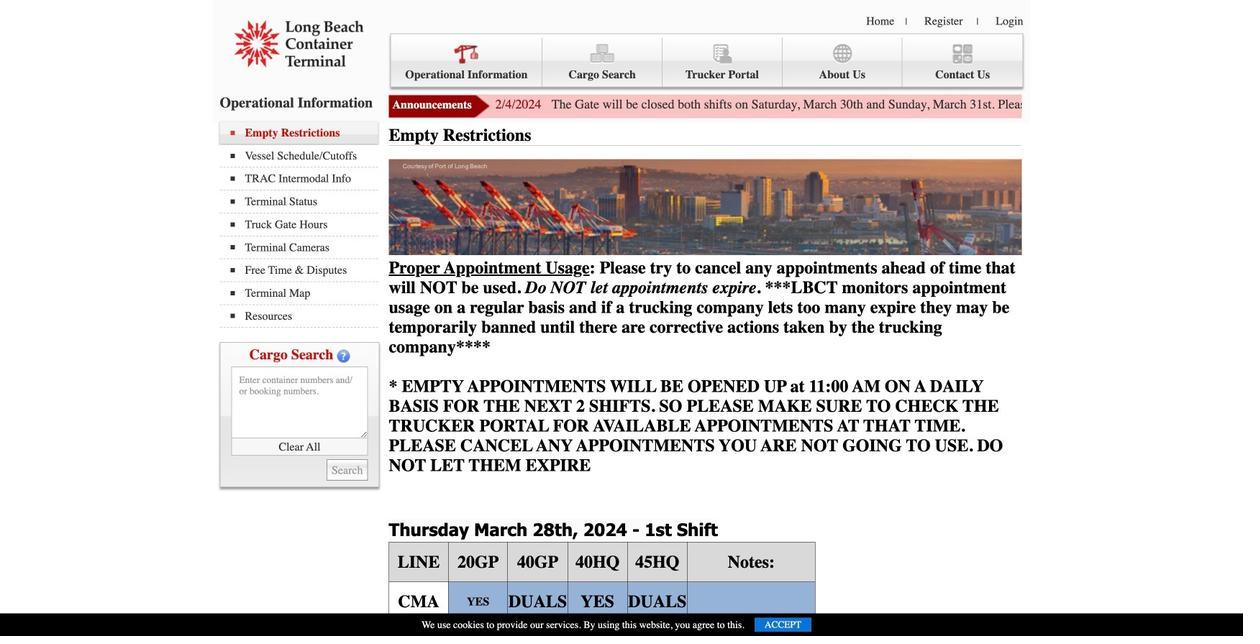 Task type: describe. For each thing, give the bounding box(es) containing it.
Enter container numbers and/ or booking numbers.  text field
[[231, 367, 368, 439]]



Task type: vqa. For each thing, say whether or not it's contained in the screenshot.
THE 'CENTER'
no



Task type: locate. For each thing, give the bounding box(es) containing it.
None submit
[[327, 460, 368, 482]]

1 horizontal spatial menu bar
[[390, 33, 1024, 87]]

0 horizontal spatial menu bar
[[220, 122, 385, 328]]

0 vertical spatial menu bar
[[390, 33, 1024, 87]]

menu bar
[[390, 33, 1024, 87], [220, 122, 385, 328]]

1 vertical spatial menu bar
[[220, 122, 385, 328]]



